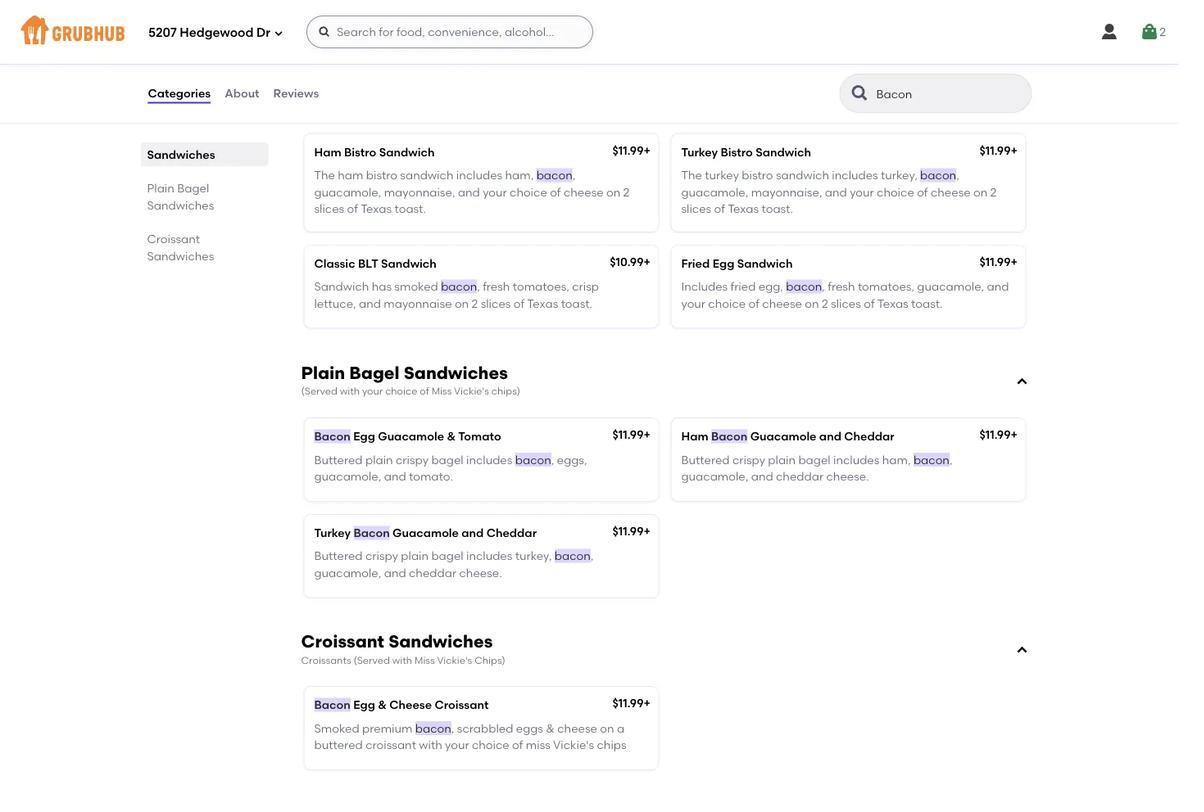 Task type: vqa. For each thing, say whether or not it's contained in the screenshot.
"About"
yes



Task type: locate. For each thing, give the bounding box(es) containing it.
1 horizontal spatial , guacamole, and cheddar cheese.
[[681, 453, 953, 484]]

2 , guacamole, mayonnaise, and your choice of cheese on 2 slices of texas toast. from the left
[[681, 169, 997, 216]]

sandwich up the ham bistro sandwich includes ham, bacon
[[379, 146, 435, 160]]

bagel down 'ham bacon guacamole and cheddar'
[[798, 453, 831, 467]]

ham,
[[505, 169, 534, 183], [882, 453, 911, 467]]

2 vertical spatial &
[[546, 722, 555, 736]]

guacamole, for the ham bistro sandwich includes ham, bacon
[[314, 185, 381, 199]]

cheese.
[[826, 470, 869, 484], [459, 567, 502, 581]]

1 bistro from the left
[[366, 169, 397, 183]]

2 horizontal spatial plain
[[768, 453, 796, 467]]

1 vertical spatial cheddar
[[409, 567, 457, 581]]

blt
[[358, 257, 378, 271]]

cheese
[[389, 699, 432, 713]]

(served inside croissant sandwiches croissants (served with miss vickie's chips)
[[354, 655, 390, 667]]

1 fresh from the left
[[483, 280, 510, 294]]

fresh right egg,
[[828, 280, 855, 294]]

bistro for ham
[[344, 146, 376, 160]]

2 vertical spatial miss
[[415, 655, 435, 667]]

+ for sandwich has smoked bacon
[[644, 255, 651, 269]]

croissant up croissants
[[301, 632, 384, 653]]

toast.
[[395, 202, 426, 216], [762, 202, 793, 216], [561, 297, 592, 311], [911, 297, 943, 311]]

1 horizontal spatial turkey,
[[881, 169, 918, 183]]

1 tomatoes, from the left
[[513, 280, 569, 294]]

0 horizontal spatial cheese.
[[459, 567, 502, 581]]

crispy
[[396, 453, 429, 467], [732, 453, 765, 467], [365, 550, 398, 564]]

slices inside , fresh tomatoes, guacamole, and your choice of cheese on 2 slices of texas toast.
[[831, 297, 861, 311]]

+
[[644, 144, 651, 158], [1011, 144, 1018, 158], [644, 255, 651, 269], [1011, 255, 1018, 269], [644, 429, 651, 443], [1011, 429, 1018, 443], [644, 525, 651, 539], [644, 697, 651, 711]]

& left 'tomato'
[[447, 430, 456, 444]]

egg for &
[[353, 699, 375, 713]]

svg image inside 2 button
[[1140, 22, 1160, 42]]

0 horizontal spatial bagel
[[177, 181, 209, 195]]

egg up smoked premium bacon
[[353, 699, 375, 713]]

your inside ', scrabbled eggs & cheese on a buttered croissant with your choice of miss vickie's chips'
[[445, 739, 469, 753]]

1 , guacamole, mayonnaise, and your choice of cheese on 2 slices of texas toast. from the left
[[314, 169, 630, 216]]

2 vertical spatial (served
[[354, 655, 390, 667]]

the left turkey
[[681, 169, 702, 183]]

2 button
[[1140, 17, 1166, 47]]

0 horizontal spatial ham,
[[505, 169, 534, 183]]

1 horizontal spatial bagel
[[349, 363, 400, 384]]

plain inside plain bagel sandwiches
[[147, 181, 174, 195]]

mayonnaise, down the turkey bistro sandwich includes turkey, bacon
[[751, 185, 822, 199]]

$11.99
[[612, 144, 644, 158], [980, 144, 1011, 158], [980, 255, 1011, 269], [612, 429, 644, 443], [980, 429, 1011, 443], [612, 525, 644, 539], [612, 697, 644, 711]]

, for the turkey bistro sandwich includes turkey, bacon
[[956, 169, 959, 183]]

sandwich up the turkey bistro sandwich includes turkey, bacon
[[756, 146, 811, 160]]

cheese. for ham,
[[826, 470, 869, 484]]

cheddar up buttered crispy plain bagel includes ham, bacon
[[844, 430, 894, 444]]

hedgewood
[[180, 26, 254, 40]]

croissant up ', scrabbled eggs & cheese on a buttered croissant with your choice of miss vickie's chips'
[[435, 699, 489, 713]]

0 horizontal spatial croissant
[[147, 232, 200, 246]]

plain down 'ham bacon guacamole and cheddar'
[[768, 453, 796, 467]]

slices
[[314, 202, 344, 216], [681, 202, 711, 216], [481, 297, 511, 311], [831, 297, 861, 311]]

0 horizontal spatial &
[[378, 699, 387, 713]]

and inside , fresh tomatoes, crisp lettuce, and mayonnaise on 2 slices of texas toast.
[[359, 297, 381, 311]]

bacon egg & cheese croissant
[[314, 699, 489, 713]]

(served inside plain bagel sandwiches (served with your choice of miss vickie's chips)
[[301, 386, 337, 398]]

cheddar up buttered crispy plain bagel includes turkey, bacon
[[486, 527, 537, 541]]

mayonnaise, for ham bistro sandwich
[[384, 185, 455, 199]]

0 vertical spatial cheddar
[[776, 470, 824, 484]]

with up bacon egg & cheese croissant
[[392, 655, 412, 667]]

1 horizontal spatial fresh
[[828, 280, 855, 294]]

1 vertical spatial turkey
[[314, 527, 351, 541]]

sandwiches up "ham bistro sandwich"
[[301, 78, 405, 99]]

on
[[606, 185, 620, 199], [973, 185, 988, 199], [455, 297, 469, 311], [805, 297, 819, 311], [600, 722, 614, 736]]

cheddar down buttered crispy plain bagel includes turkey, bacon
[[409, 567, 457, 581]]

0 horizontal spatial turkey
[[314, 527, 351, 541]]

fresh inside , fresh tomatoes, guacamole, and your choice of cheese on 2 slices of texas toast.
[[828, 280, 855, 294]]

guacamole, for the turkey bistro sandwich includes turkey, bacon
[[681, 185, 748, 199]]

sandwiches up croissant sandwiches
[[147, 198, 214, 212]]

miss up cheese
[[415, 655, 435, 667]]

with right the croissant
[[419, 739, 442, 753]]

2 mayonnaise, from the left
[[751, 185, 822, 199]]

chips) up scrabbled
[[475, 655, 505, 667]]

about button
[[224, 64, 260, 123]]

vickie's inside croissant sandwiches croissants (served with miss vickie's chips)
[[437, 655, 472, 667]]

1 horizontal spatial plain
[[401, 550, 429, 564]]

turkey for turkey bistro sandwich
[[681, 146, 718, 160]]

0 vertical spatial , guacamole, and cheddar cheese.
[[681, 453, 953, 484]]

1 horizontal spatial sandwich
[[776, 169, 829, 183]]

mayonnaise, down the ham bistro sandwich includes ham, bacon
[[384, 185, 455, 199]]

sandwiches up cheese
[[388, 632, 493, 653]]

reviews
[[273, 86, 319, 100]]

Search SouthSide Sandwiches search field
[[875, 86, 1000, 102]]

vickie's inside sandwiches (served with miss vickie's chips)
[[385, 101, 420, 113]]

plain down sandwiches tab
[[147, 181, 174, 195]]

sandwiches
[[301, 78, 405, 99], [147, 147, 215, 161], [147, 198, 214, 212], [147, 249, 214, 263], [404, 363, 508, 384], [388, 632, 493, 653]]

chips) up the ham bistro sandwich includes ham, bacon
[[422, 101, 453, 113]]

vickie's right miss
[[553, 739, 594, 753]]

with up bacon egg guacamole & tomato
[[340, 386, 360, 398]]

+ for includes fried egg, bacon
[[1011, 255, 1018, 269]]

bagel
[[177, 181, 209, 195], [349, 363, 400, 384]]

0 horizontal spatial mayonnaise,
[[384, 185, 455, 199]]

0 vertical spatial plain
[[147, 181, 174, 195]]

0 vertical spatial ham,
[[505, 169, 534, 183]]

, guacamole, and cheddar cheese.
[[681, 453, 953, 484], [314, 550, 594, 581]]

about
[[225, 86, 259, 100]]

$11.99 + for the turkey bistro sandwich includes turkey, bacon
[[980, 144, 1018, 158]]

egg up buttered plain crispy bagel includes bacon
[[353, 430, 375, 444]]

buttered
[[314, 453, 363, 467], [681, 453, 730, 467], [314, 550, 363, 564]]

mayonnaise,
[[384, 185, 455, 199], [751, 185, 822, 199]]

vickie's up "ham bistro sandwich"
[[385, 101, 420, 113]]

sandwiches tab
[[147, 146, 262, 163]]

ham, for the ham bistro sandwich includes ham,
[[505, 169, 534, 183]]

0 horizontal spatial fresh
[[483, 280, 510, 294]]

slices inside , fresh tomatoes, crisp lettuce, and mayonnaise on 2 slices of texas toast.
[[481, 297, 511, 311]]

1 mayonnaise, from the left
[[384, 185, 455, 199]]

, eggs, guacamole, and tomato.
[[314, 453, 587, 484]]

bagel for ham,
[[798, 453, 831, 467]]

cheddar
[[776, 470, 824, 484], [409, 567, 457, 581]]

1 horizontal spatial plain
[[301, 363, 345, 384]]

sandwich for turkey bistro sandwich
[[776, 169, 829, 183]]

bistro for ham
[[366, 169, 397, 183]]

2 horizontal spatial croissant
[[435, 699, 489, 713]]

toast. inside , fresh tomatoes, guacamole, and your choice of cheese on 2 slices of texas toast.
[[911, 297, 943, 311]]

croissant inside croissant sandwiches croissants (served with miss vickie's chips)
[[301, 632, 384, 653]]

bagel for plain bagel sandwiches (served with your choice of miss vickie's chips)
[[349, 363, 400, 384]]

1 horizontal spatial cheese.
[[826, 470, 869, 484]]

to
[[1039, 479, 1051, 493]]

, inside , fresh tomatoes, guacamole, and your choice of cheese on 2 slices of texas toast.
[[822, 280, 825, 294]]

0 horizontal spatial ham
[[314, 146, 341, 160]]

your
[[483, 185, 507, 199], [850, 185, 874, 199], [681, 297, 705, 311], [362, 386, 383, 398], [445, 739, 469, 753]]

bistro
[[366, 169, 397, 183], [742, 169, 773, 183]]

, inside , fresh tomatoes, crisp lettuce, and mayonnaise on 2 slices of texas toast.
[[477, 280, 480, 294]]

0 horizontal spatial , guacamole, mayonnaise, and your choice of cheese on 2 slices of texas toast.
[[314, 169, 630, 216]]

, for the ham bistro sandwich includes ham, bacon
[[572, 169, 575, 183]]

the ham bistro sandwich includes ham, bacon
[[314, 169, 572, 183]]

plain down lettuce,
[[301, 363, 345, 384]]

1 vertical spatial chips)
[[475, 655, 505, 667]]

croissant
[[366, 739, 416, 753]]

sandwiches inside sandwiches (served with miss vickie's chips)
[[301, 78, 405, 99]]

crispy for buttered crispy plain bagel includes ham, bacon
[[732, 453, 765, 467]]

, guacamole, and cheddar cheese. down "turkey bacon guacamole and cheddar"
[[314, 550, 594, 581]]

premium
[[362, 722, 413, 736]]

sandwiches inside plain bagel sandwiches (served with your choice of miss vickie's chips)
[[404, 363, 508, 384]]

0 vertical spatial cheddar
[[844, 430, 894, 444]]

0 vertical spatial (served
[[301, 101, 337, 113]]

1 vertical spatial plain
[[301, 363, 345, 384]]

1 vertical spatial cheddar
[[486, 527, 537, 541]]

main navigation navigation
[[0, 0, 1179, 64]]

bistro down the turkey bistro sandwich
[[742, 169, 773, 183]]

plain inside plain bagel sandwiches (served with your choice of miss vickie's chips)
[[301, 363, 345, 384]]

vickie's up bacon egg & cheese croissant
[[437, 655, 472, 667]]

2 sandwich from the left
[[776, 169, 829, 183]]

fresh right smoked
[[483, 280, 510, 294]]

guacamole up buttered plain crispy bagel includes bacon
[[378, 430, 444, 444]]

1 vertical spatial , guacamole, and cheddar cheese.
[[314, 550, 594, 581]]

0 vertical spatial &
[[447, 430, 456, 444]]

lettuce,
[[314, 297, 356, 311]]

1 bistro from the left
[[344, 146, 376, 160]]

plain
[[147, 181, 174, 195], [301, 363, 345, 384]]

egg right fried
[[713, 257, 734, 271]]

1 vertical spatial ham
[[681, 430, 708, 444]]

and inside , fresh tomatoes, guacamole, and your choice of cheese on 2 slices of texas toast.
[[987, 280, 1009, 294]]

buttered for buttered plain crispy bagel includes
[[314, 453, 363, 467]]

1 horizontal spatial , guacamole, mayonnaise, and your choice of cheese on 2 slices of texas toast.
[[681, 169, 997, 216]]

0 horizontal spatial cheddar
[[486, 527, 537, 541]]

2 horizontal spatial &
[[546, 722, 555, 736]]

0 horizontal spatial sandwich
[[400, 169, 453, 183]]

sandwiches inside 'tab'
[[147, 198, 214, 212]]

chips) inside croissant sandwiches croissants (served with miss vickie's chips)
[[475, 655, 505, 667]]

$11.99 for the ham bistro sandwich includes ham, bacon
[[612, 144, 644, 158]]

0 horizontal spatial bistro
[[366, 169, 397, 183]]

plain
[[365, 453, 393, 467], [768, 453, 796, 467], [401, 550, 429, 564]]

croissant sandwiches croissants (served with miss vickie's chips)
[[301, 632, 505, 667]]

2 bistro from the left
[[742, 169, 773, 183]]

mayonnaise, for turkey bistro sandwich
[[751, 185, 822, 199]]

1 vertical spatial &
[[378, 699, 387, 713]]

bagel for turkey,
[[431, 550, 464, 564]]

0 horizontal spatial the
[[314, 169, 335, 183]]

bistro up ham
[[344, 146, 376, 160]]

1 horizontal spatial cheddar
[[776, 470, 824, 484]]

includes for the ham bistro sandwich includes ham,
[[456, 169, 502, 183]]

sandwich up egg,
[[737, 257, 793, 271]]

the for the turkey bistro sandwich includes turkey,
[[681, 169, 702, 183]]

, for buttered crispy plain bagel includes turkey, bacon
[[591, 550, 594, 564]]

1 vertical spatial miss
[[432, 386, 452, 398]]

1 vertical spatial croissant
[[301, 632, 384, 653]]

,
[[572, 169, 575, 183], [956, 169, 959, 183], [477, 280, 480, 294], [822, 280, 825, 294], [551, 453, 554, 467], [950, 453, 953, 467], [591, 550, 594, 564], [451, 722, 454, 736]]

+ for buttered plain crispy bagel includes bacon
[[644, 429, 651, 443]]

cheese. down buttered crispy plain bagel includes ham, bacon
[[826, 470, 869, 484]]

search icon image
[[850, 84, 870, 103]]

& inside ', scrabbled eggs & cheese on a buttered croissant with your choice of miss vickie's chips'
[[546, 722, 555, 736]]

texas
[[361, 202, 392, 216], [728, 202, 759, 216], [527, 297, 558, 311], [877, 297, 908, 311]]

plain down bacon egg guacamole & tomato
[[365, 453, 393, 467]]

cheddar
[[844, 430, 894, 444], [486, 527, 537, 541]]

0 horizontal spatial , guacamole, and cheddar cheese.
[[314, 550, 594, 581]]

0 vertical spatial turkey
[[681, 146, 718, 160]]

bistro up turkey
[[721, 146, 753, 160]]

+ for the ham bistro sandwich includes ham, bacon
[[644, 144, 651, 158]]

miss inside plain bagel sandwiches (served with your choice of miss vickie's chips)
[[432, 386, 452, 398]]

1 vertical spatial cheese.
[[459, 567, 502, 581]]

sandwiches up chips)
[[404, 363, 508, 384]]

your inside , fresh tomatoes, guacamole, and your choice of cheese on 2 slices of texas toast.
[[681, 297, 705, 311]]

, for sandwich has smoked bacon
[[477, 280, 480, 294]]

turkey, for the turkey bistro sandwich includes turkey,
[[881, 169, 918, 183]]

2 inside button
[[1160, 25, 1166, 39]]

includes
[[681, 280, 728, 294]]

bagel up tomato.
[[431, 453, 464, 467]]

plain down "turkey bacon guacamole and cheddar"
[[401, 550, 429, 564]]

vickie's
[[385, 101, 420, 113], [454, 386, 489, 398], [437, 655, 472, 667], [553, 739, 594, 753]]

tomatoes, inside , fresh tomatoes, crisp lettuce, and mayonnaise on 2 slices of texas toast.
[[513, 280, 569, 294]]

includes
[[456, 169, 502, 183], [832, 169, 878, 183], [466, 453, 512, 467], [833, 453, 880, 467], [466, 550, 512, 564]]

on inside , fresh tomatoes, crisp lettuce, and mayonnaise on 2 slices of texas toast.
[[455, 297, 469, 311]]

0 vertical spatial ham
[[314, 146, 341, 160]]

0 vertical spatial chips)
[[422, 101, 453, 113]]

1 horizontal spatial cheddar
[[844, 430, 894, 444]]

1 horizontal spatial bistro
[[742, 169, 773, 183]]

includes for buttered crispy plain bagel includes ham,
[[833, 453, 880, 467]]

0 horizontal spatial chips)
[[422, 101, 453, 113]]

your up bacon egg guacamole & tomato
[[362, 386, 383, 398]]

2 fresh from the left
[[828, 280, 855, 294]]

1 the from the left
[[314, 169, 335, 183]]

dr
[[256, 26, 270, 40]]

1 vertical spatial (served
[[301, 386, 337, 398]]

buttered crispy plain bagel includes turkey, bacon
[[314, 550, 591, 564]]

1 vertical spatial turkey,
[[515, 550, 552, 564]]

croissants
[[301, 655, 351, 667]]

the left ham
[[314, 169, 335, 183]]

1 horizontal spatial tomatoes,
[[858, 280, 914, 294]]

1 horizontal spatial mayonnaise,
[[751, 185, 822, 199]]

of
[[550, 185, 561, 199], [917, 185, 928, 199], [347, 202, 358, 216], [714, 202, 725, 216], [514, 297, 525, 311], [749, 297, 760, 311], [864, 297, 875, 311], [420, 386, 429, 398], [512, 739, 523, 753]]

with up "ham bistro sandwich"
[[340, 101, 360, 113]]

sandwich for ham bistro sandwich
[[379, 146, 435, 160]]

1 horizontal spatial chips)
[[475, 655, 505, 667]]

sandwich
[[400, 169, 453, 183], [776, 169, 829, 183]]

reviews button
[[273, 64, 320, 123]]

& up miss
[[546, 722, 555, 736]]

your down scrabbled
[[445, 739, 469, 753]]

0 vertical spatial egg
[[713, 257, 734, 271]]

2 tomatoes, from the left
[[858, 280, 914, 294]]

bagel inside plain bagel sandwiches
[[177, 181, 209, 195]]

1 horizontal spatial ham,
[[882, 453, 911, 467]]

guacamole, for buttered crispy plain bagel includes ham, bacon
[[681, 470, 748, 484]]

0 vertical spatial turkey,
[[881, 169, 918, 183]]

Search for food, convenience, alcohol... search field
[[306, 16, 593, 48]]

fresh
[[483, 280, 510, 294], [828, 280, 855, 294]]

guacamole,
[[314, 185, 381, 199], [681, 185, 748, 199], [917, 280, 984, 294], [314, 470, 381, 484], [681, 470, 748, 484], [314, 567, 381, 581]]

bagel down "turkey bacon guacamole and cheddar"
[[431, 550, 464, 564]]

1 horizontal spatial turkey
[[681, 146, 718, 160]]

0 vertical spatial bagel
[[177, 181, 209, 195]]

1 sandwich from the left
[[400, 169, 453, 183]]

plain for plain bagel sandwiches (served with your choice of miss vickie's chips)
[[301, 363, 345, 384]]

ham for ham bacon guacamole and cheddar
[[681, 430, 708, 444]]

guacamole up buttered crispy plain bagel includes ham, bacon
[[750, 430, 817, 444]]

, guacamole, mayonnaise, and your choice of cheese on 2 slices of texas toast.
[[314, 169, 630, 216], [681, 169, 997, 216]]

guacamole
[[378, 430, 444, 444], [750, 430, 817, 444], [393, 527, 459, 541]]

(served
[[301, 101, 337, 113], [301, 386, 337, 398], [354, 655, 390, 667]]

vickie's inside plain bagel sandwiches (served with your choice of miss vickie's chips)
[[454, 386, 489, 398]]

0 horizontal spatial plain
[[147, 181, 174, 195]]

1 vertical spatial egg
[[353, 430, 375, 444]]

croissant inside croissant sandwiches
[[147, 232, 200, 246]]

your inside plain bagel sandwiches (served with your choice of miss vickie's chips)
[[362, 386, 383, 398]]

1 horizontal spatial ham
[[681, 430, 708, 444]]

cheddar for turkey,
[[486, 527, 537, 541]]

2
[[1160, 25, 1166, 39], [623, 185, 630, 199], [990, 185, 997, 199], [472, 297, 478, 311], [822, 297, 828, 311]]

bagel inside plain bagel sandwiches (served with your choice of miss vickie's chips)
[[349, 363, 400, 384]]

1 vertical spatial ham,
[[882, 453, 911, 467]]

0 horizontal spatial tomatoes,
[[513, 280, 569, 294]]

0 horizontal spatial bistro
[[344, 146, 376, 160]]

1 horizontal spatial the
[[681, 169, 702, 183]]

&
[[447, 430, 456, 444], [378, 699, 387, 713], [546, 722, 555, 736]]

sandwiches down plain bagel sandwiches
[[147, 249, 214, 263]]

croissant sandwiches
[[147, 232, 214, 263]]

vickie's left chips)
[[454, 386, 489, 398]]

1 horizontal spatial croissant
[[301, 632, 384, 653]]

sandwich for turkey bistro sandwich
[[756, 146, 811, 160]]

2 vertical spatial egg
[[353, 699, 375, 713]]

sandwich
[[379, 146, 435, 160], [756, 146, 811, 160], [381, 257, 437, 271], [737, 257, 793, 271], [314, 280, 369, 294]]

0 horizontal spatial cheddar
[[409, 567, 457, 581]]

bagel
[[431, 453, 464, 467], [798, 453, 831, 467], [431, 550, 464, 564]]

cheese
[[564, 185, 604, 199], [931, 185, 971, 199], [762, 297, 802, 311], [557, 722, 597, 736]]

, guacamole, mayonnaise, and your choice of cheese on 2 slices of texas toast. for turkey,
[[681, 169, 997, 216]]

bistro down "ham bistro sandwich"
[[366, 169, 397, 183]]

, guacamole, and cheddar cheese. down 'ham bacon guacamole and cheddar'
[[681, 453, 953, 484]]

bacon
[[314, 430, 351, 444], [711, 430, 748, 444], [353, 527, 390, 541], [314, 699, 351, 713]]

& up smoked premium bacon
[[378, 699, 387, 713]]

bistro for turkey
[[742, 169, 773, 183]]

2 the from the left
[[681, 169, 702, 183]]

miss up bacon egg guacamole & tomato
[[432, 386, 452, 398]]

mayonnaise
[[384, 297, 452, 311]]

1 horizontal spatial &
[[447, 430, 456, 444]]

0 horizontal spatial turkey,
[[515, 550, 552, 564]]

cheddar down buttered crispy plain bagel includes ham, bacon
[[776, 470, 824, 484]]

, inside the , eggs, guacamole, and tomato.
[[551, 453, 554, 467]]

$11.99 +
[[612, 144, 651, 158], [980, 144, 1018, 158], [980, 255, 1018, 269], [612, 429, 651, 443], [980, 429, 1018, 443], [612, 525, 651, 539], [612, 697, 651, 711]]

with
[[340, 101, 360, 113], [340, 386, 360, 398], [392, 655, 412, 667], [419, 739, 442, 753]]

bagel up bacon egg guacamole & tomato
[[349, 363, 400, 384]]

your down includes
[[681, 297, 705, 311]]

sandwich down "ham bistro sandwich"
[[400, 169, 453, 183]]

turkey for turkey bacon guacamole and cheddar
[[314, 527, 351, 541]]

, fresh tomatoes, guacamole, and your choice of cheese on 2 slices of texas toast.
[[681, 280, 1009, 311]]

choice
[[510, 185, 547, 199], [877, 185, 914, 199], [708, 297, 746, 311], [385, 386, 417, 398], [472, 739, 509, 753]]

sandwiches up plain bagel sandwiches
[[147, 147, 215, 161]]

guacamole up buttered crispy plain bagel includes turkey, bacon
[[393, 527, 459, 541]]

choice inside plain bagel sandwiches (served with your choice of miss vickie's chips)
[[385, 386, 417, 398]]

croissant down plain bagel sandwiches
[[147, 232, 200, 246]]

svg image
[[1100, 22, 1119, 42], [1140, 22, 1160, 42], [318, 25, 331, 39], [1016, 376, 1029, 389], [1016, 645, 1029, 658]]

choice inside , fresh tomatoes, guacamole, and your choice of cheese on 2 slices of texas toast.
[[708, 297, 746, 311]]

sandwiches (served with miss vickie's chips)
[[301, 78, 453, 113]]

crispy down 'ham bacon guacamole and cheddar'
[[732, 453, 765, 467]]

fresh inside , fresh tomatoes, crisp lettuce, and mayonnaise on 2 slices of texas toast.
[[483, 280, 510, 294]]

sandwich down the turkey bistro sandwich
[[776, 169, 829, 183]]

miss up "ham bistro sandwich"
[[362, 101, 382, 113]]

, inside ', scrabbled eggs & cheese on a buttered croissant with your choice of miss vickie's chips'
[[451, 722, 454, 736]]

egg
[[713, 257, 734, 271], [353, 430, 375, 444], [353, 699, 375, 713]]

1 vertical spatial bagel
[[349, 363, 400, 384]]

miss
[[362, 101, 382, 113], [432, 386, 452, 398], [415, 655, 435, 667]]

chips)
[[422, 101, 453, 113], [475, 655, 505, 667]]

bagel down sandwiches tab
[[177, 181, 209, 195]]

turkey
[[705, 169, 739, 183]]

with inside sandwiches (served with miss vickie's chips)
[[340, 101, 360, 113]]

cheese. down buttered crispy plain bagel includes turkey, bacon
[[459, 567, 502, 581]]

2 bistro from the left
[[721, 146, 753, 160]]

(served for croissant sandwiches
[[354, 655, 390, 667]]

tomatoes, inside , fresh tomatoes, guacamole, and your choice of cheese on 2 slices of texas toast.
[[858, 280, 914, 294]]

0 vertical spatial cheese.
[[826, 470, 869, 484]]

ham
[[314, 146, 341, 160], [681, 430, 708, 444]]

1 horizontal spatial bistro
[[721, 146, 753, 160]]

sandwich up smoked
[[381, 257, 437, 271]]

texas inside , fresh tomatoes, guacamole, and your choice of cheese on 2 slices of texas toast.
[[877, 297, 908, 311]]

miss
[[526, 739, 551, 753]]

0 vertical spatial croissant
[[147, 232, 200, 246]]

crispy down "turkey bacon guacamole and cheddar"
[[365, 550, 398, 564]]

guacamole for ham
[[750, 430, 817, 444]]

a
[[617, 722, 624, 736]]

0 vertical spatial miss
[[362, 101, 382, 113]]

egg,
[[759, 280, 783, 294]]

with inside plain bagel sandwiches (served with your choice of miss vickie's chips)
[[340, 386, 360, 398]]



Task type: describe. For each thing, give the bounding box(es) containing it.
classic
[[314, 257, 355, 271]]

plain bagel sandwiches tab
[[147, 179, 262, 214]]

$10.99
[[610, 255, 644, 269]]

, for includes fried egg, bacon
[[822, 280, 825, 294]]

+ for buttered crispy plain bagel includes turkey, bacon
[[644, 525, 651, 539]]

$11.99 + for buttered plain crispy bagel includes bacon
[[612, 429, 651, 443]]

sandwiches inside croissant sandwiches croissants (served with miss vickie's chips)
[[388, 632, 493, 653]]

on inside ', scrabbled eggs & cheese on a buttered croissant with your choice of miss vickie's chips'
[[600, 722, 614, 736]]

categories button
[[147, 64, 212, 123]]

proceed to checkout button
[[939, 472, 1159, 501]]

eggs,
[[557, 453, 587, 467]]

(served for plain bagel sandwiches
[[301, 386, 337, 398]]

, for buttered crispy plain bagel includes ham, bacon
[[950, 453, 953, 467]]

bagel for plain bagel sandwiches
[[177, 181, 209, 195]]

categories
[[148, 86, 211, 100]]

ham
[[338, 169, 363, 183]]

ham bacon guacamole and cheddar
[[681, 430, 894, 444]]

, for smoked premium bacon
[[451, 722, 454, 736]]

, guacamole, and cheddar cheese. for ham,
[[681, 453, 953, 484]]

plain bagel sandwiches
[[147, 181, 214, 212]]

sandwich up lettuce,
[[314, 280, 369, 294]]

guacamole, inside , fresh tomatoes, guacamole, and your choice of cheese on 2 slices of texas toast.
[[917, 280, 984, 294]]

sandwich for ham bistro sandwich
[[400, 169, 453, 183]]

fried
[[731, 280, 756, 294]]

buttered
[[314, 739, 363, 753]]

has
[[372, 280, 392, 294]]

cheese. for turkey,
[[459, 567, 502, 581]]

fried egg sandwich
[[681, 257, 793, 271]]

turkey, for buttered crispy plain bagel includes turkey,
[[515, 550, 552, 564]]

tomato
[[458, 430, 501, 444]]

2 inside , fresh tomatoes, crisp lettuce, and mayonnaise on 2 slices of texas toast.
[[472, 297, 478, 311]]

proceed
[[989, 479, 1037, 493]]

plain for buttered crispy plain bagel includes ham, bacon
[[768, 453, 796, 467]]

ham bistro sandwich
[[314, 146, 435, 160]]

vickie's inside ', scrabbled eggs & cheese on a buttered croissant with your choice of miss vickie's chips'
[[553, 739, 594, 753]]

of inside plain bagel sandwiches (served with your choice of miss vickie's chips)
[[420, 386, 429, 398]]

chips)
[[492, 386, 520, 398]]

plain for buttered crispy plain bagel includes turkey, bacon
[[401, 550, 429, 564]]

5207 hedgewood dr
[[148, 26, 270, 40]]

$11.99 for buttered plain crispy bagel includes bacon
[[612, 429, 644, 443]]

sandwich for fried egg sandwich
[[737, 257, 793, 271]]

turkey bacon guacamole and cheddar
[[314, 527, 537, 541]]

+ for smoked premium bacon
[[644, 697, 651, 711]]

guacamole for turkey
[[393, 527, 459, 541]]

includes for the turkey bistro sandwich includes turkey,
[[832, 169, 878, 183]]

fried
[[681, 257, 710, 271]]

of inside ', scrabbled eggs & cheese on a buttered croissant with your choice of miss vickie's chips'
[[512, 739, 523, 753]]

crispy for buttered crispy plain bagel includes turkey, bacon
[[365, 550, 398, 564]]

and inside the , eggs, guacamole, and tomato.
[[384, 470, 406, 484]]

crispy down bacon egg guacamole & tomato
[[396, 453, 429, 467]]

guacamole, inside the , eggs, guacamole, and tomato.
[[314, 470, 381, 484]]

miss inside croissant sandwiches croissants (served with miss vickie's chips)
[[415, 655, 435, 667]]

$10.99 +
[[610, 255, 651, 269]]

plain for plain bagel sandwiches
[[147, 181, 174, 195]]

+ for the turkey bistro sandwich includes turkey, bacon
[[1011, 144, 1018, 158]]

$11.99 for buttered crispy plain bagel includes ham, bacon
[[980, 429, 1011, 443]]

includes for buttered crispy plain bagel includes turkey,
[[466, 550, 512, 564]]

croissant sandwiches tab
[[147, 230, 262, 265]]

$11.99 + for the ham bistro sandwich includes ham, bacon
[[612, 144, 651, 158]]

smoked
[[314, 722, 359, 736]]

egg for guacamole
[[353, 430, 375, 444]]

tomatoes, for toast.
[[513, 280, 569, 294]]

$11.99 + for buttered crispy plain bagel includes ham, bacon
[[980, 429, 1018, 443]]

(served inside sandwiches (served with miss vickie's chips)
[[301, 101, 337, 113]]

the turkey bistro sandwich includes turkey, bacon
[[681, 169, 956, 183]]

cheddar for ham,
[[776, 470, 824, 484]]

plain bagel sandwiches (served with your choice of miss vickie's chips)
[[301, 363, 520, 398]]

& for bacon egg guacamole & tomato
[[447, 430, 456, 444]]

$11.99 for buttered crispy plain bagel includes turkey, bacon
[[612, 525, 644, 539]]

bistro for turkey
[[721, 146, 753, 160]]

turkey bistro sandwich
[[681, 146, 811, 160]]

0 horizontal spatial plain
[[365, 453, 393, 467]]

$11.99 + for buttered crispy plain bagel includes turkey, bacon
[[612, 525, 651, 539]]

toast. inside , fresh tomatoes, crisp lettuce, and mayonnaise on 2 slices of texas toast.
[[561, 297, 592, 311]]

smoked premium bacon
[[314, 722, 451, 736]]

crisp
[[572, 280, 599, 294]]

checkout
[[1054, 479, 1108, 493]]

guacamole for bacon
[[378, 430, 444, 444]]

with inside croissant sandwiches croissants (served with miss vickie's chips)
[[392, 655, 412, 667]]

, fresh tomatoes, crisp lettuce, and mayonnaise on 2 slices of texas toast.
[[314, 280, 599, 311]]

$11.99 for the turkey bistro sandwich includes turkey, bacon
[[980, 144, 1011, 158]]

cheddar for turkey,
[[409, 567, 457, 581]]

bacon egg guacamole & tomato
[[314, 430, 501, 444]]

texas inside , fresh tomatoes, crisp lettuce, and mayonnaise on 2 slices of texas toast.
[[527, 297, 558, 311]]

buttered for buttered crispy plain bagel includes turkey,
[[314, 550, 363, 564]]

your down the turkey bistro sandwich includes turkey, bacon
[[850, 185, 874, 199]]

buttered for buttered crispy plain bagel includes ham,
[[681, 453, 730, 467]]

$11.99 for smoked premium bacon
[[612, 697, 644, 711]]

eggs
[[516, 722, 543, 736]]

fresh for of
[[483, 280, 510, 294]]

croissant for croissant sandwiches croissants (served with miss vickie's chips)
[[301, 632, 384, 653]]

2 vertical spatial croissant
[[435, 699, 489, 713]]

, guacamole, and cheddar cheese. for turkey,
[[314, 550, 594, 581]]

cheese inside , fresh tomatoes, guacamole, and your choice of cheese on 2 slices of texas toast.
[[762, 297, 802, 311]]

ham, for buttered crispy plain bagel includes ham,
[[882, 453, 911, 467]]

tomatoes, for of
[[858, 280, 914, 294]]

sandwich has smoked bacon
[[314, 280, 477, 294]]

buttered crispy plain bagel includes ham, bacon
[[681, 453, 950, 467]]

croissant for croissant sandwiches
[[147, 232, 200, 246]]

5207
[[148, 26, 177, 40]]

$11.99 + for smoked premium bacon
[[612, 697, 651, 711]]

$11.99 for includes fried egg, bacon
[[980, 255, 1011, 269]]

sandwich for classic blt sandwich
[[381, 257, 437, 271]]

miss inside sandwiches (served with miss vickie's chips)
[[362, 101, 382, 113]]

, for buttered plain crispy bagel includes bacon
[[551, 453, 554, 467]]

choice inside ', scrabbled eggs & cheese on a buttered croissant with your choice of miss vickie's chips'
[[472, 739, 509, 753]]

on inside , fresh tomatoes, guacamole, and your choice of cheese on 2 slices of texas toast.
[[805, 297, 819, 311]]

fresh for 2
[[828, 280, 855, 294]]

smoked
[[394, 280, 438, 294]]

cheese inside ', scrabbled eggs & cheese on a buttered croissant with your choice of miss vickie's chips'
[[557, 722, 597, 736]]

svg image
[[274, 28, 284, 38]]

includes fried egg, bacon
[[681, 280, 822, 294]]

2 inside , fresh tomatoes, guacamole, and your choice of cheese on 2 slices of texas toast.
[[822, 297, 828, 311]]

classic blt sandwich
[[314, 257, 437, 271]]

ham for ham bistro sandwich
[[314, 146, 341, 160]]

proceed to checkout
[[989, 479, 1108, 493]]

of inside , fresh tomatoes, crisp lettuce, and mayonnaise on 2 slices of texas toast.
[[514, 297, 525, 311]]

buttered plain crispy bagel includes bacon
[[314, 453, 551, 467]]

tomato.
[[409, 470, 453, 484]]

your down the ham bistro sandwich includes ham, bacon
[[483, 185, 507, 199]]

bagel for bacon
[[431, 453, 464, 467]]

egg for sandwich
[[713, 257, 734, 271]]

cheddar for ham,
[[844, 430, 894, 444]]

scrabbled
[[457, 722, 513, 736]]

includes for buttered plain crispy bagel includes
[[466, 453, 512, 467]]

+ for buttered crispy plain bagel includes ham, bacon
[[1011, 429, 1018, 443]]

with inside ', scrabbled eggs & cheese on a buttered croissant with your choice of miss vickie's chips'
[[419, 739, 442, 753]]

guacamole, for buttered crispy plain bagel includes turkey, bacon
[[314, 567, 381, 581]]

& for , scrabbled eggs & cheese on a buttered croissant with your choice of miss vickie's chips
[[546, 722, 555, 736]]

$11.99 + for includes fried egg, bacon
[[980, 255, 1018, 269]]

chips
[[597, 739, 627, 753]]

, guacamole, mayonnaise, and your choice of cheese on 2 slices of texas toast. for ham,
[[314, 169, 630, 216]]

, scrabbled eggs & cheese on a buttered croissant with your choice of miss vickie's chips
[[314, 722, 627, 753]]

chips) inside sandwiches (served with miss vickie's chips)
[[422, 101, 453, 113]]

the for the ham bistro sandwich includes ham,
[[314, 169, 335, 183]]



